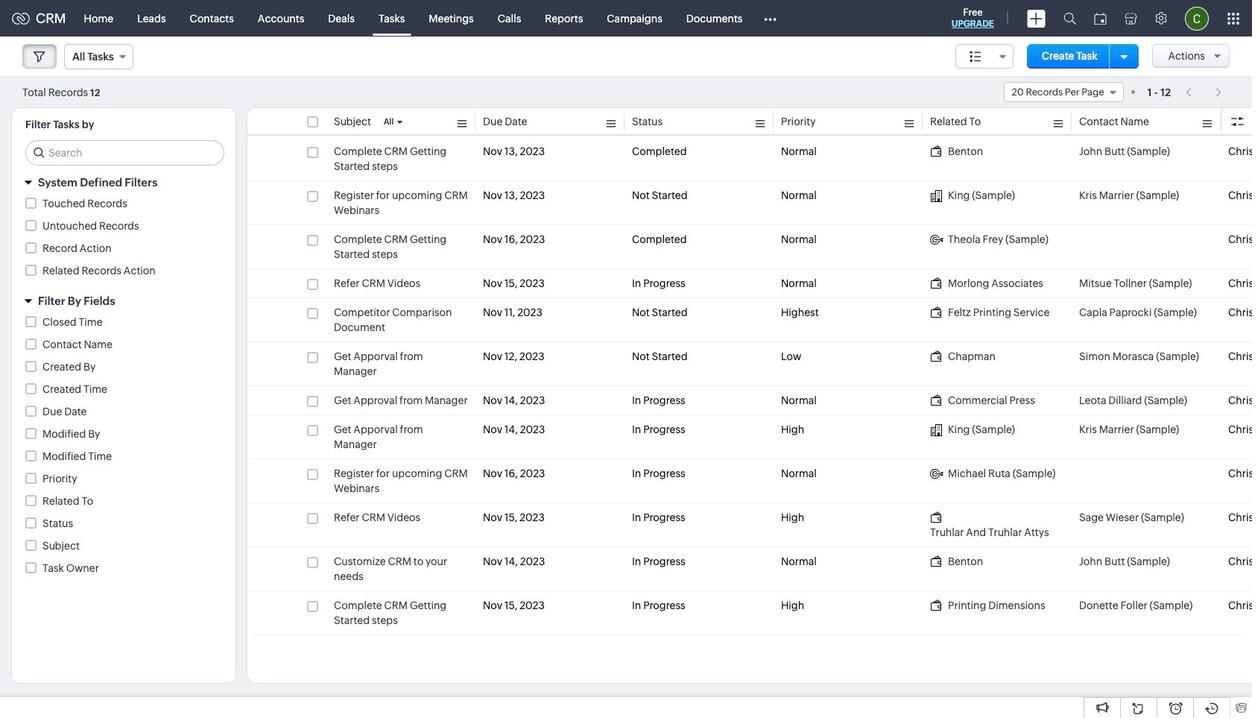 Task type: locate. For each thing, give the bounding box(es) containing it.
row group
[[248, 137, 1253, 635]]

profile element
[[1177, 0, 1219, 36]]

None field
[[64, 44, 133, 69], [956, 44, 1014, 69], [1004, 82, 1124, 102], [64, 44, 133, 69], [1004, 82, 1124, 102]]

navigation
[[1179, 81, 1231, 103]]



Task type: vqa. For each thing, say whether or not it's contained in the screenshot.
the "Other Modules" field
yes



Task type: describe. For each thing, give the bounding box(es) containing it.
search image
[[1064, 12, 1077, 25]]

create menu image
[[1028, 9, 1046, 27]]

Search text field
[[26, 141, 224, 165]]

search element
[[1055, 0, 1086, 37]]

Other Modules field
[[755, 6, 787, 30]]

create menu element
[[1019, 0, 1055, 36]]

logo image
[[12, 12, 30, 24]]

size image
[[970, 50, 982, 63]]

none field size
[[956, 44, 1014, 69]]

calendar image
[[1095, 12, 1108, 24]]

profile image
[[1186, 6, 1210, 30]]



